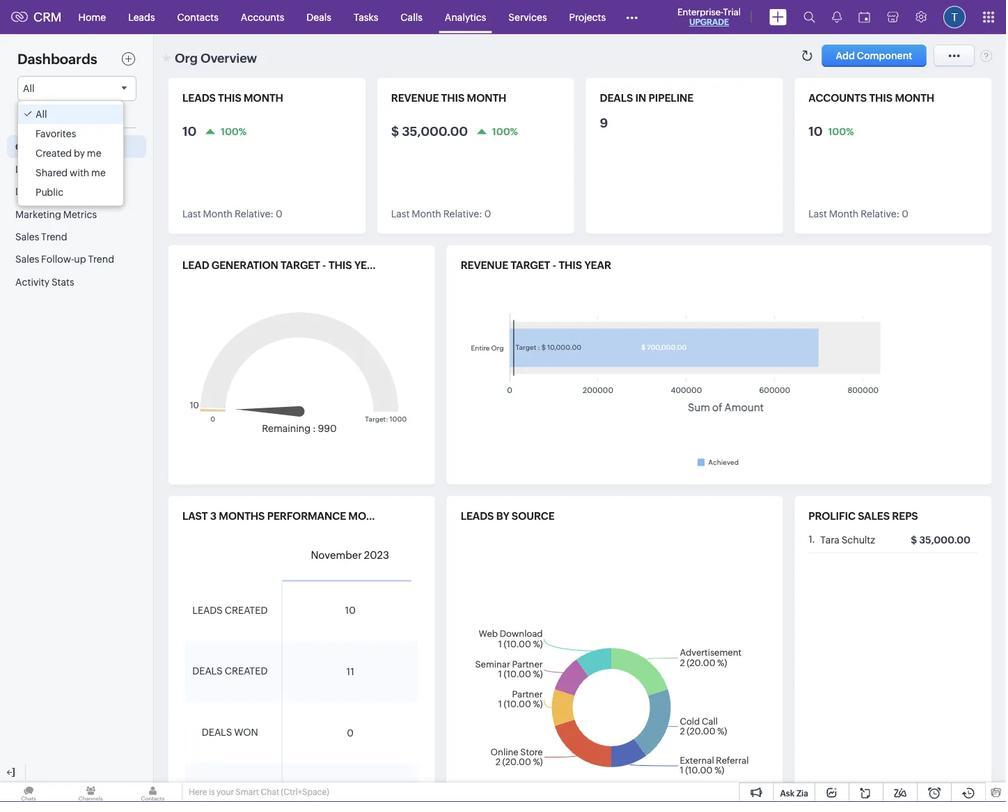 Task type: vqa. For each thing, say whether or not it's contained in the screenshot.
"donette foller (sample) contact"
no



Task type: locate. For each thing, give the bounding box(es) containing it.
1 last from the left
[[183, 208, 201, 219]]

org
[[175, 51, 198, 65], [15, 141, 33, 152]]

0 vertical spatial overview
[[201, 51, 257, 65]]

0 vertical spatial revenue
[[391, 92, 439, 104]]

1 vertical spatial trend
[[88, 254, 114, 265]]

2023
[[364, 549, 389, 561]]

month for $ 35,000.00
[[412, 208, 442, 219]]

deal insights link
[[7, 180, 146, 203]]

analytics right calls link
[[445, 11, 487, 23]]

sales for sales trend
[[15, 231, 39, 242]]

100% down revenue this month
[[493, 126, 518, 137]]

0 horizontal spatial -
[[323, 259, 327, 271]]

0 horizontal spatial analytics
[[39, 164, 81, 175]]

sales for sales follow-up trend
[[15, 254, 39, 265]]

overview inside org overview link
[[35, 141, 79, 152]]

2 horizontal spatial month
[[896, 92, 935, 104]]

zia
[[797, 788, 809, 798]]

ask zia
[[781, 788, 809, 798]]

is
[[209, 787, 215, 797]]

favorites
[[36, 128, 76, 139]]

0 vertical spatial trend
[[41, 231, 67, 242]]

org up lead
[[15, 141, 33, 152]]

0 vertical spatial 35,000.00
[[402, 124, 468, 138]]

target
[[281, 259, 320, 271], [511, 259, 551, 271]]

tree
[[18, 101, 123, 206]]

1 sales from the top
[[15, 231, 39, 242]]

3 100% from the left
[[829, 126, 855, 137]]

0 horizontal spatial month
[[244, 92, 283, 104]]

1 horizontal spatial month
[[412, 208, 442, 219]]

$ 35,000.00 down the reps
[[912, 534, 971, 545]]

profile image
[[944, 6, 966, 28]]

10 down leads this month in the left of the page
[[183, 124, 197, 138]]

0 vertical spatial $
[[391, 124, 399, 138]]

0 vertical spatial all
[[23, 83, 35, 94]]

1 horizontal spatial trend
[[88, 254, 114, 265]]

1 horizontal spatial year
[[585, 259, 612, 271]]

1 horizontal spatial last month relative: 0
[[391, 208, 491, 219]]

enterprise-trial upgrade
[[678, 7, 741, 27]]

1 vertical spatial leads
[[461, 510, 494, 522]]

0 horizontal spatial relative:
[[235, 208, 274, 219]]

All field
[[17, 76, 137, 101]]

1 horizontal spatial 100%
[[493, 126, 518, 137]]

source
[[512, 510, 555, 522]]

analytics down created
[[39, 164, 81, 175]]

generation
[[212, 259, 279, 271]]

1 horizontal spatial $ 35,000.00
[[912, 534, 971, 545]]

calls link
[[390, 0, 434, 34]]

0 horizontal spatial revenue
[[391, 92, 439, 104]]

deals for deals won
[[202, 727, 232, 738]]

accounts link
[[230, 0, 296, 34]]

1 vertical spatial revenue
[[461, 259, 509, 271]]

0 horizontal spatial $
[[391, 124, 399, 138]]

-
[[323, 259, 327, 271], [553, 259, 557, 271]]

org overview up leads this month in the left of the page
[[175, 51, 257, 65]]

marketing metrics link
[[7, 203, 146, 225]]

contacts link
[[166, 0, 230, 34]]

1 vertical spatial me
[[91, 167, 106, 178]]

100%
[[221, 126, 247, 137], [493, 126, 518, 137], [829, 126, 855, 137]]

1 horizontal spatial month
[[467, 92, 507, 104]]

leads
[[128, 11, 155, 23]]

deal insights
[[15, 186, 73, 197]]

1 vertical spatial $ 35,000.00
[[912, 534, 971, 545]]

0 horizontal spatial year
[[355, 259, 381, 271]]

1 horizontal spatial 35,000.00
[[920, 534, 971, 545]]

1 100% from the left
[[221, 126, 247, 137]]

accounts this month
[[809, 92, 935, 104]]

me right with
[[91, 167, 106, 178]]

trial
[[724, 7, 741, 17]]

1 vertical spatial org overview
[[15, 141, 79, 152]]

deals left in
[[600, 92, 634, 104]]

0 horizontal spatial 35,000.00
[[402, 124, 468, 138]]

1 last month relative: 0 from the left
[[183, 208, 283, 219]]

1 horizontal spatial analytics
[[445, 11, 487, 23]]

deals
[[600, 92, 634, 104], [193, 666, 223, 677], [202, 727, 232, 738]]

projects
[[570, 11, 606, 23]]

0 vertical spatial deals
[[600, 92, 634, 104]]

this
[[218, 92, 242, 104], [442, 92, 465, 104], [870, 92, 893, 104], [329, 259, 352, 271], [559, 259, 583, 271]]

0 horizontal spatial org
[[15, 141, 33, 152]]

all up favorites
[[36, 109, 47, 120]]

leads for leads created
[[193, 604, 223, 615]]

month
[[244, 92, 283, 104], [467, 92, 507, 104], [896, 92, 935, 104]]

created up deals created on the bottom of page
[[225, 604, 268, 615]]

1 vertical spatial all
[[36, 109, 47, 120]]

org overview down favorites
[[15, 141, 79, 152]]

signals image
[[833, 11, 842, 23]]

2 vertical spatial leads
[[193, 604, 223, 615]]

reps
[[893, 510, 919, 522]]

relative:
[[235, 208, 274, 219], [444, 208, 483, 219], [861, 208, 901, 219]]

public
[[36, 187, 64, 198]]

1 horizontal spatial target
[[511, 259, 551, 271]]

tree containing all
[[18, 101, 123, 206]]

$ 35,000.00 down revenue this month
[[391, 124, 468, 138]]

in
[[636, 92, 647, 104]]

this for revenue
[[442, 92, 465, 104]]

sales down "marketing"
[[15, 231, 39, 242]]

tasks
[[354, 11, 379, 23]]

3 last from the left
[[809, 208, 828, 219]]

projects link
[[559, 0, 617, 34]]

revenue for revenue target - this year
[[461, 259, 509, 271]]

1 vertical spatial created
[[225, 666, 268, 677]]

1 relative: from the left
[[235, 208, 274, 219]]

0 horizontal spatial last
[[183, 208, 201, 219]]

1 month from the left
[[244, 92, 283, 104]]

2 horizontal spatial 10
[[809, 124, 823, 138]]

all down dashboards on the top of page
[[23, 83, 35, 94]]

up
[[74, 254, 86, 265]]

trend right up
[[88, 254, 114, 265]]

november 2023
[[311, 549, 389, 561]]

chats image
[[0, 783, 57, 802]]

dashboards
[[17, 51, 97, 67]]

0 horizontal spatial 100%
[[221, 126, 247, 137]]

deals down leads created
[[193, 666, 223, 677]]

2 vertical spatial deals
[[202, 727, 232, 738]]

revenue
[[391, 92, 439, 104], [461, 259, 509, 271]]

created for leads created
[[225, 604, 268, 615]]

1 - from the left
[[323, 259, 327, 271]]

1 vertical spatial sales
[[15, 254, 39, 265]]

calls
[[401, 11, 423, 23]]

leads link
[[117, 0, 166, 34]]

1 vertical spatial overview
[[35, 141, 79, 152]]

2 100% from the left
[[493, 126, 518, 137]]

2 horizontal spatial 100%
[[829, 126, 855, 137]]

last month relative: 0 for $ 35,000.00
[[391, 208, 491, 219]]

2 month from the left
[[412, 208, 442, 219]]

month
[[203, 208, 233, 219], [412, 208, 442, 219], [830, 208, 859, 219]]

0 vertical spatial leads
[[183, 92, 216, 104]]

trend
[[41, 231, 67, 242], [88, 254, 114, 265]]

profile element
[[936, 0, 975, 34]]

0 vertical spatial sales
[[15, 231, 39, 242]]

9
[[600, 116, 608, 130]]

2 horizontal spatial month
[[830, 208, 859, 219]]

2 sales from the top
[[15, 254, 39, 265]]

shared with me
[[36, 167, 106, 178]]

0 vertical spatial created
[[225, 604, 268, 615]]

2 - from the left
[[553, 259, 557, 271]]

0 horizontal spatial target
[[281, 259, 320, 271]]

1 vertical spatial org
[[15, 141, 33, 152]]

0 horizontal spatial month
[[203, 208, 233, 219]]

2 horizontal spatial last
[[809, 208, 828, 219]]

10
[[183, 124, 197, 138], [809, 124, 823, 138], [345, 605, 356, 616]]

leads for leads this month
[[183, 92, 216, 104]]

1 month from the left
[[203, 208, 233, 219]]

$ down revenue this month
[[391, 124, 399, 138]]

1 created from the top
[[225, 604, 268, 615]]

ask
[[781, 788, 795, 798]]

trend down marketing metrics
[[41, 231, 67, 242]]

0 horizontal spatial overview
[[35, 141, 79, 152]]

crm link
[[11, 10, 62, 24]]

0 vertical spatial analytics
[[445, 11, 487, 23]]

revenue this month
[[391, 92, 507, 104]]

None button
[[823, 45, 927, 67]]

org down contacts
[[175, 51, 198, 65]]

2 relative: from the left
[[444, 208, 483, 219]]

1 horizontal spatial relative:
[[444, 208, 483, 219]]

leads
[[183, 92, 216, 104], [461, 510, 494, 522], [193, 604, 223, 615]]

0 vertical spatial org
[[175, 51, 198, 65]]

org overview
[[175, 51, 257, 65], [15, 141, 79, 152]]

year
[[355, 259, 381, 271], [585, 259, 612, 271]]

0 vertical spatial me
[[87, 148, 101, 159]]

2 last from the left
[[391, 208, 410, 219]]

0 vertical spatial org overview
[[175, 51, 257, 65]]

2 month from the left
[[467, 92, 507, 104]]

november
[[311, 549, 362, 561]]

0 horizontal spatial 10
[[183, 124, 197, 138]]

upgrade
[[690, 17, 730, 27]]

100% down leads this month in the left of the page
[[221, 126, 247, 137]]

0 horizontal spatial last month relative: 0
[[183, 208, 283, 219]]

home
[[78, 11, 106, 23]]

10 down november 2023
[[345, 605, 356, 616]]

1 horizontal spatial revenue
[[461, 259, 509, 271]]

1 horizontal spatial org
[[175, 51, 198, 65]]

last
[[183, 510, 208, 522]]

analytics
[[445, 11, 487, 23], [39, 164, 81, 175]]

deals left won
[[202, 727, 232, 738]]

1 horizontal spatial org overview
[[175, 51, 257, 65]]

3
[[210, 510, 217, 522]]

help image
[[981, 49, 993, 62]]

leads this month
[[183, 92, 283, 104]]

sales up activity
[[15, 254, 39, 265]]

contacts image
[[124, 783, 182, 802]]

0 for leads this month
[[276, 208, 283, 219]]

follow-
[[41, 254, 74, 265]]

tara
[[821, 534, 840, 545]]

1. tara schultz
[[809, 534, 876, 545]]

last 3 months performance monitor
[[183, 510, 398, 522]]

created
[[225, 604, 268, 615], [225, 666, 268, 677]]

2 created from the top
[[225, 666, 268, 677]]

2 horizontal spatial last month relative: 0
[[809, 208, 909, 219]]

10 down accounts
[[809, 124, 823, 138]]

by
[[74, 148, 85, 159]]

35,000.00
[[402, 124, 468, 138], [920, 534, 971, 545]]

overview up leads this month in the left of the page
[[201, 51, 257, 65]]

2 horizontal spatial relative:
[[861, 208, 901, 219]]

100% down accounts
[[829, 126, 855, 137]]

marketing
[[15, 209, 61, 220]]

me right "by"
[[87, 148, 101, 159]]

enterprise-
[[678, 7, 724, 17]]

leads for leads by source
[[461, 510, 494, 522]]

1 horizontal spatial last
[[391, 208, 410, 219]]

0 horizontal spatial $ 35,000.00
[[391, 124, 468, 138]]

created up won
[[225, 666, 268, 677]]

2 year from the left
[[585, 259, 612, 271]]

all
[[23, 83, 35, 94], [36, 109, 47, 120]]

1 target from the left
[[281, 259, 320, 271]]

metrics
[[63, 209, 97, 220]]

2 last month relative: 0 from the left
[[391, 208, 491, 219]]

overview down favorites
[[35, 141, 79, 152]]

$ down the reps
[[912, 534, 918, 545]]

3 month from the left
[[896, 92, 935, 104]]

0 horizontal spatial all
[[23, 83, 35, 94]]

1 horizontal spatial overview
[[201, 51, 257, 65]]

deals in pipeline
[[600, 92, 694, 104]]

1 vertical spatial deals
[[193, 666, 223, 677]]

1 horizontal spatial -
[[553, 259, 557, 271]]

1 horizontal spatial $
[[912, 534, 918, 545]]



Task type: describe. For each thing, give the bounding box(es) containing it.
deal
[[15, 186, 36, 197]]

3 relative: from the left
[[861, 208, 901, 219]]

1 vertical spatial analytics
[[39, 164, 81, 175]]

deals
[[307, 11, 332, 23]]

services
[[509, 11, 547, 23]]

100% for $ 35,000.00
[[493, 126, 518, 137]]

lead
[[15, 164, 38, 175]]

with
[[70, 167, 89, 178]]

1 vertical spatial 35,000.00
[[920, 534, 971, 545]]

home link
[[67, 0, 117, 34]]

accounts
[[241, 11, 285, 23]]

create menu element
[[762, 0, 796, 34]]

3 month from the left
[[830, 208, 859, 219]]

deals for deals created
[[193, 666, 223, 677]]

accounts
[[809, 92, 868, 104]]

channels image
[[62, 783, 119, 802]]

0 horizontal spatial trend
[[41, 231, 67, 242]]

created by me
[[36, 148, 101, 159]]

analytics link
[[434, 0, 498, 34]]

deals won
[[202, 727, 258, 738]]

last for 10
[[183, 208, 201, 219]]

services link
[[498, 0, 559, 34]]

by
[[497, 510, 510, 522]]

months
[[219, 510, 265, 522]]

prolific
[[809, 510, 856, 522]]

create menu image
[[770, 9, 787, 25]]

0 for revenue this month
[[485, 208, 491, 219]]

revenue target - this year
[[461, 259, 612, 271]]

signals element
[[824, 0, 851, 34]]

1 vertical spatial $
[[912, 534, 918, 545]]

100% inside 10 100%
[[829, 126, 855, 137]]

leads by source
[[461, 510, 555, 522]]

all inside field
[[23, 83, 35, 94]]

0 for accounts this month
[[903, 208, 909, 219]]

schultz
[[842, 534, 876, 545]]

deals created
[[193, 666, 268, 677]]

shared
[[36, 167, 68, 178]]

Search text field
[[17, 108, 136, 128]]

activity stats link
[[7, 270, 146, 293]]

month for 10
[[203, 208, 233, 219]]

me for created by me
[[87, 148, 101, 159]]

here is your smart chat (ctrl+space)
[[189, 787, 329, 797]]

search image
[[804, 11, 816, 23]]

0 horizontal spatial org overview
[[15, 141, 79, 152]]

lead
[[183, 259, 209, 271]]

monitor
[[349, 510, 398, 522]]

leads created
[[193, 604, 268, 615]]

sales trend
[[15, 231, 67, 242]]

me for shared with me
[[91, 167, 106, 178]]

sales follow-up trend link
[[7, 248, 146, 270]]

calendar image
[[859, 11, 871, 23]]

crm
[[33, 10, 62, 24]]

marketing metrics
[[15, 209, 97, 220]]

revenue for revenue this month
[[391, 92, 439, 104]]

won
[[234, 727, 258, 738]]

insights
[[37, 186, 73, 197]]

relative: for $ 35,000.00
[[444, 208, 483, 219]]

11
[[347, 666, 355, 677]]

activity stats
[[15, 276, 74, 287]]

Other Modules field
[[617, 6, 647, 28]]

search element
[[796, 0, 824, 34]]

org overview link
[[7, 135, 146, 158]]

deals for deals in pipeline
[[600, 92, 634, 104]]

achieved
[[709, 458, 739, 466]]

performance
[[267, 510, 346, 522]]

sales follow-up trend
[[15, 254, 114, 265]]

lead analytics
[[15, 164, 81, 175]]

10 100%
[[809, 124, 855, 138]]

last month relative: 0 for 10
[[183, 208, 283, 219]]

prolific sales reps
[[809, 510, 919, 522]]

1 year from the left
[[355, 259, 381, 271]]

contacts
[[177, 11, 219, 23]]

sales
[[859, 510, 891, 522]]

month for 10
[[244, 92, 283, 104]]

lead analytics link
[[7, 158, 146, 180]]

1.
[[809, 534, 816, 545]]

100% for 10
[[221, 126, 247, 137]]

relative: for 10
[[235, 208, 274, 219]]

3 last month relative: 0 from the left
[[809, 208, 909, 219]]

stats
[[52, 276, 74, 287]]

1 horizontal spatial all
[[36, 109, 47, 120]]

created for deals created
[[225, 666, 268, 677]]

here
[[189, 787, 207, 797]]

created
[[36, 148, 72, 159]]

pipeline
[[649, 92, 694, 104]]

chat
[[261, 787, 279, 797]]

your
[[217, 787, 234, 797]]

0 vertical spatial $ 35,000.00
[[391, 124, 468, 138]]

smart
[[236, 787, 259, 797]]

2 target from the left
[[511, 259, 551, 271]]

tasks link
[[343, 0, 390, 34]]

1 horizontal spatial 10
[[345, 605, 356, 616]]

lead generation target - this year
[[183, 259, 381, 271]]

deals link
[[296, 0, 343, 34]]

last for $ 35,000.00
[[391, 208, 410, 219]]

activity
[[15, 276, 50, 287]]

this for accounts
[[870, 92, 893, 104]]

sales trend link
[[7, 225, 146, 248]]

month for $ 35,000.00
[[467, 92, 507, 104]]

this for leads
[[218, 92, 242, 104]]

(ctrl+space)
[[281, 787, 329, 797]]



